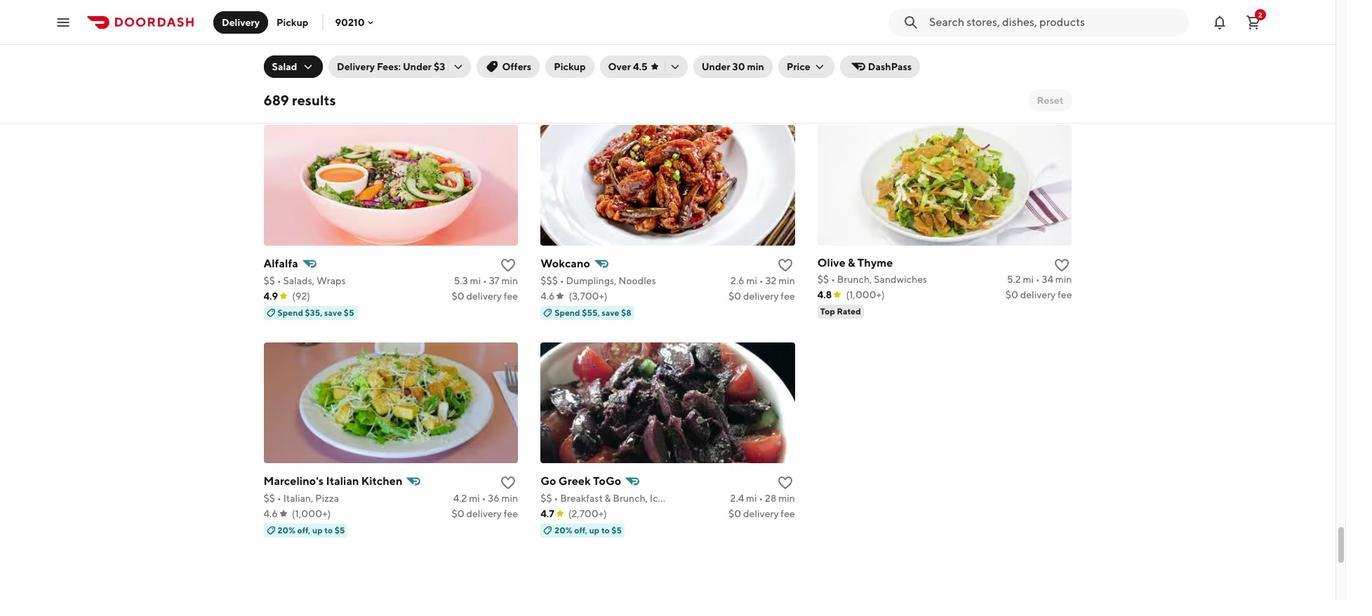 Task type: vqa. For each thing, say whether or not it's contained in the screenshot.
2 items, open Order Cart image
no



Task type: describe. For each thing, give the bounding box(es) containing it.
& right the cream at the bottom
[[698, 493, 704, 504]]

up for greek
[[589, 525, 600, 535]]

2
[[1259, 10, 1263, 19]]

sandwiches for (1,200+)
[[331, 57, 384, 69]]

delivery for wood ranch bbq & grill
[[466, 73, 502, 84]]

to for greek
[[602, 525, 610, 535]]

delivery button
[[213, 11, 268, 33]]

min inside button
[[747, 61, 764, 72]]

wokcano
[[541, 257, 590, 270]]

off, for italian
[[297, 525, 311, 535]]

under 30 min
[[702, 61, 764, 72]]

90210 button
[[335, 16, 376, 28]]

results
[[292, 92, 336, 108]]

spend $35, save $5
[[278, 307, 354, 318]]

$5 right the $35,
[[344, 307, 354, 318]]

$$ • barbecue, sandwiches
[[264, 57, 384, 69]]

click to add this store to your saved list image for wood ranch bbq & grill
[[500, 39, 517, 56]]

0 vertical spatial brunch,
[[837, 274, 872, 285]]

notification bell image
[[1212, 14, 1228, 31]]

min for marcelino's italian kitchen
[[502, 493, 518, 504]]

the
[[541, 39, 560, 52]]

fee for wood ranch bbq & grill
[[504, 73, 518, 84]]

yogurt
[[739, 493, 769, 504]]

marcelino's
[[264, 474, 324, 488]]

reset button
[[1029, 89, 1072, 112]]

min for the dish thai fusion cuisine
[[779, 57, 795, 69]]

34
[[1042, 274, 1054, 285]]

2 button
[[1240, 8, 1268, 36]]

$$ • brunch, sandwiches
[[818, 274, 927, 285]]

delivery for marcelino's italian kitchen
[[466, 508, 502, 519]]

$$ • salads, wraps
[[264, 275, 346, 286]]

delivery fees: under $3
[[337, 61, 445, 72]]

1 vertical spatial pizza
[[869, 57, 893, 69]]

30
[[733, 61, 745, 72]]

alfalfa
[[264, 257, 298, 270]]

& right olive
[[848, 256, 855, 269]]

cuisine
[[651, 39, 690, 52]]

$$$ • dumplings, noodles
[[541, 275, 656, 286]]

italian
[[326, 474, 359, 488]]

$​0 for marcelino's italian kitchen
[[452, 508, 464, 519]]

$​0 delivery fee for marcelino's italian kitchen
[[452, 508, 518, 519]]

$$ • breakfast & brunch, ice cream & frozen yogurt
[[541, 493, 769, 504]]

breakfast
[[560, 493, 603, 504]]

thyme
[[858, 256, 893, 269]]

salads,
[[283, 275, 315, 286]]

click to add this store to your saved list image for marcelino's italian kitchen
[[500, 474, 517, 491]]

4.2 mi • 36 min
[[453, 493, 518, 504]]

fees:
[[377, 61, 401, 72]]

fee for alfalfa
[[504, 290, 518, 302]]

over 4.5
[[608, 61, 648, 72]]

(2,700+)
[[568, 508, 607, 519]]

$5 for marcelino's
[[335, 525, 345, 535]]

1 horizontal spatial pickup button
[[546, 55, 594, 78]]

rated
[[837, 306, 861, 316]]

4.2
[[453, 493, 467, 504]]

• down olive
[[831, 274, 835, 285]]

the dish thai fusion cuisine
[[541, 39, 690, 52]]

2.6
[[731, 275, 745, 286]]

min for alfalfa
[[502, 275, 518, 286]]

Store search: begin typing to search for stores available on DoorDash text field
[[929, 14, 1181, 30]]

$​0 delivery fee for wokcano
[[729, 290, 795, 302]]

$8
[[621, 307, 632, 318]]

5.2 mi • 34 min
[[1007, 274, 1072, 285]]

olive & thyme
[[818, 256, 893, 269]]

$​0 delivery fee for wood ranch bbq & grill
[[452, 73, 518, 84]]

bbq
[[333, 39, 359, 52]]

up for italian
[[312, 525, 323, 535]]

1 vertical spatial brunch,
[[613, 493, 648, 504]]

marcelino's italian kitchen
[[264, 474, 403, 488]]

• left 40
[[481, 57, 485, 69]]

min for wood ranch bbq & grill
[[502, 57, 518, 69]]

fee for marcelino's italian kitchen
[[504, 508, 518, 519]]

689
[[264, 92, 289, 108]]

28 for the dish thai fusion cuisine
[[765, 57, 777, 69]]

salad
[[272, 61, 297, 72]]

ice
[[650, 493, 664, 504]]

mi right '5.2'
[[1023, 274, 1034, 285]]

• left 34
[[1036, 274, 1040, 285]]

frozen
[[706, 493, 737, 504]]

$3
[[434, 61, 445, 72]]

4.9
[[264, 290, 278, 302]]

$35,
[[305, 307, 323, 318]]

4.6 for wokcano
[[541, 290, 555, 302]]

lucifer's pizza
[[818, 39, 893, 52]]

& down the togo
[[605, 493, 611, 504]]

$​0 delivery fee for the dish thai fusion cuisine
[[729, 73, 795, 84]]

fee for the dish thai fusion cuisine
[[781, 73, 795, 84]]

lucifer's
[[818, 39, 863, 52]]

sandwiches for (1,000+)
[[874, 274, 927, 285]]

grill
[[371, 39, 393, 52]]

click to add this store to your saved list image for lucifer's pizza
[[1054, 39, 1071, 56]]

$$$
[[541, 275, 558, 286]]

4.7 for lucifer's pizza
[[818, 73, 831, 84]]

fee down "5.2 mi • 34 min"
[[1058, 289, 1072, 300]]

2.4 mi • 28 min
[[730, 493, 795, 504]]

(92)
[[292, 290, 310, 302]]

wraps
[[317, 275, 346, 286]]

689 results
[[264, 92, 336, 108]]

4.7 for go greek togo
[[541, 508, 554, 519]]

0 vertical spatial pickup button
[[268, 11, 317, 33]]

• down 'alfalfa' at the left top of the page
[[277, 275, 281, 286]]

• down marcelino's
[[277, 493, 281, 504]]

kitchen
[[361, 474, 403, 488]]

delivery for delivery
[[222, 16, 260, 28]]

click to add this store to your saved list image for go greek togo
[[777, 474, 794, 491]]

(1,200+)
[[292, 73, 329, 84]]

price button
[[778, 55, 834, 78]]

wood
[[264, 39, 295, 52]]

$$ for marcelino's italian kitchen
[[264, 493, 275, 504]]

fusion
[[613, 39, 648, 52]]

3.5
[[730, 57, 744, 69]]

delivery for wokcano
[[743, 290, 779, 302]]

4.6 for wood ranch bbq & grill
[[264, 73, 278, 84]]

to for italian
[[324, 525, 333, 535]]

delivery for the dish thai fusion cuisine
[[743, 73, 779, 84]]

mi for wokcano
[[747, 275, 757, 286]]

• down 'lucifer's'
[[831, 57, 835, 69]]

4.7 right $3
[[452, 57, 466, 69]]

• left 37
[[483, 275, 487, 286]]

• left 32
[[759, 275, 764, 286]]

$​0 for the dish thai fusion cuisine
[[729, 73, 741, 84]]

$$ down 'lucifer's'
[[818, 57, 829, 69]]

$​0 delivery fee for alfalfa
[[452, 290, 518, 302]]

2.6 mi • 32 min
[[731, 275, 795, 286]]

mi for the dish thai fusion cuisine
[[746, 57, 757, 69]]

pickup for rightmost "pickup" button
[[554, 61, 586, 72]]

under inside button
[[702, 61, 731, 72]]

fee for go greek togo
[[781, 508, 795, 519]]

37
[[489, 275, 500, 286]]

offers
[[502, 61, 532, 72]]

reset
[[1037, 95, 1064, 106]]

under 30 min button
[[693, 55, 773, 78]]

2.4
[[730, 493, 744, 504]]

0 vertical spatial pizza
[[865, 39, 893, 52]]

noodles
[[619, 275, 656, 286]]

togo
[[593, 474, 621, 488]]

$​0 delivery fee down "5.2 mi • 34 min"
[[1006, 289, 1072, 300]]



Task type: locate. For each thing, give the bounding box(es) containing it.
delivery inside button
[[222, 16, 260, 28]]

1 horizontal spatial pickup
[[554, 61, 586, 72]]

28 for go greek togo
[[765, 493, 777, 504]]

$$ up 4.8
[[818, 274, 829, 285]]

1 20% off, up to $5 from the left
[[278, 525, 345, 535]]

fee down offers
[[504, 73, 518, 84]]

pickup up wood
[[277, 16, 308, 28]]

4.7 mi • 40 min
[[452, 57, 518, 69]]

italian, down lucifer's pizza at the right top of page
[[837, 57, 868, 69]]

(1,000+) for italian,
[[292, 508, 331, 519]]

$​0 for wood ranch bbq & grill
[[452, 73, 464, 84]]

$$ down go
[[541, 493, 552, 504]]

4.5
[[633, 61, 648, 72]]

0 horizontal spatial sandwiches
[[331, 57, 384, 69]]

greek
[[559, 474, 591, 488]]

fee down '5.3 mi • 37 min' on the left top of page
[[504, 290, 518, 302]]

0 vertical spatial $$ • italian, pizza
[[818, 57, 893, 69]]

$5 down italian
[[335, 525, 345, 535]]

1 horizontal spatial delivery
[[337, 61, 375, 72]]

20% off, up to $5 for greek
[[555, 525, 622, 535]]

spend down the (92)
[[278, 307, 303, 318]]

1 20% from the left
[[278, 525, 296, 535]]

click to add this store to your saved list image up 4.2 mi • 36 min
[[500, 474, 517, 491]]

price
[[787, 61, 811, 72]]

mi
[[468, 57, 479, 69], [746, 57, 757, 69], [1023, 274, 1034, 285], [470, 275, 481, 286], [747, 275, 757, 286], [469, 493, 480, 504], [746, 493, 757, 504]]

$$ down marcelino's
[[264, 493, 275, 504]]

mi right 4.2
[[469, 493, 480, 504]]

ranch
[[298, 39, 331, 52]]

4.6
[[264, 73, 278, 84], [541, 290, 555, 302], [264, 508, 278, 519]]

delivery
[[466, 73, 502, 84], [743, 73, 779, 84], [1020, 289, 1056, 300], [466, 290, 502, 302], [743, 290, 779, 302], [466, 508, 502, 519], [743, 508, 779, 519]]

4.7 down 'lucifer's'
[[818, 73, 831, 84]]

3.5 mi • 28 min
[[730, 57, 795, 69]]

brunch, left ice
[[613, 493, 648, 504]]

save for alfalfa
[[324, 307, 342, 318]]

$​0 for go greek togo
[[729, 508, 741, 519]]

5.3 mi • 37 min
[[454, 275, 518, 286]]

mi for marcelino's italian kitchen
[[469, 493, 480, 504]]

open menu image
[[55, 14, 72, 31]]

1 vertical spatial pickup
[[554, 61, 586, 72]]

1 horizontal spatial up
[[589, 525, 600, 535]]

$​0 down the 5.3
[[452, 290, 464, 302]]

off, for greek
[[574, 525, 588, 535]]

2 20% from the left
[[555, 525, 573, 535]]

pickup down dish
[[554, 61, 586, 72]]

mi left 40
[[468, 57, 479, 69]]

delivery for delivery fees: under $3
[[337, 61, 375, 72]]

0 horizontal spatial 20%
[[278, 525, 296, 535]]

0 vertical spatial italian,
[[837, 57, 868, 69]]

$$ • italian, pizza down marcelino's
[[264, 493, 339, 504]]

up down "(2,700+)"
[[589, 525, 600, 535]]

$$ for wood ranch bbq & grill
[[264, 57, 275, 69]]

mi right 30
[[746, 57, 757, 69]]

1 vertical spatial $$ • italian, pizza
[[264, 493, 339, 504]]

$​0
[[452, 73, 464, 84], [729, 73, 741, 84], [1006, 289, 1018, 300], [452, 290, 464, 302], [729, 290, 741, 302], [452, 508, 464, 519], [729, 508, 741, 519]]

fee down 2.6 mi • 32 min
[[781, 290, 795, 302]]

1 horizontal spatial to
[[602, 525, 610, 535]]

pickup for top "pickup" button
[[277, 16, 308, 28]]

20% for marcelino's
[[278, 525, 296, 535]]

fee for wokcano
[[781, 290, 795, 302]]

spend
[[278, 307, 303, 318], [555, 307, 580, 318]]

1 vertical spatial 28
[[765, 493, 777, 504]]

over 4.5 button
[[600, 55, 688, 78]]

delivery for go greek togo
[[743, 508, 779, 519]]

1 horizontal spatial (1,000+)
[[846, 289, 885, 300]]

1 under from the left
[[403, 61, 432, 72]]

0 horizontal spatial to
[[324, 525, 333, 535]]

20% off, up to $5 for italian
[[278, 525, 345, 535]]

$​0 delivery fee down 4.2 mi • 36 min
[[452, 508, 518, 519]]

(1,000+)
[[846, 289, 885, 300], [292, 508, 331, 519]]

$​0 down 2.4
[[729, 508, 741, 519]]

32
[[765, 275, 777, 286]]

20% down marcelino's
[[278, 525, 296, 535]]

pizza up (1,300+)
[[869, 57, 893, 69]]

$​0 delivery fee down 4.7 mi • 40 min
[[452, 73, 518, 84]]

3 items, open order cart image
[[1245, 14, 1262, 31]]

0 vertical spatial 28
[[765, 57, 777, 69]]

4.8
[[818, 289, 832, 300]]

$$ • italian, pizza down lucifer's pizza at the right top of page
[[818, 57, 893, 69]]

1 horizontal spatial sandwiches
[[874, 274, 927, 285]]

36
[[488, 493, 500, 504]]

$$ • italian, pizza
[[818, 57, 893, 69], [264, 493, 339, 504]]

to down "(2,700+)"
[[602, 525, 610, 535]]

up down the marcelino's italian kitchen
[[312, 525, 323, 535]]

brunch, down the olive & thyme
[[837, 274, 872, 285]]

fee down price
[[781, 73, 795, 84]]

click to add this store to your saved list image
[[500, 39, 517, 56], [777, 39, 794, 56], [1054, 39, 1071, 56], [777, 257, 794, 274], [777, 474, 794, 491]]

28
[[765, 57, 777, 69], [765, 493, 777, 504]]

1 to from the left
[[324, 525, 333, 535]]

delivery down "5.2 mi • 34 min"
[[1020, 289, 1056, 300]]

20% for go
[[555, 525, 573, 535]]

4.6 down the $$$
[[541, 290, 555, 302]]

click to add this store to your saved list image up 2.4 mi • 28 min
[[777, 474, 794, 491]]

0 horizontal spatial (1,000+)
[[292, 508, 331, 519]]

1 horizontal spatial 20% off, up to $5
[[555, 525, 622, 535]]

1 vertical spatial delivery
[[337, 61, 375, 72]]

takeout
[[584, 57, 620, 69]]

4.6 down marcelino's
[[264, 508, 278, 519]]

0 vertical spatial (1,000+)
[[846, 289, 885, 300]]

90210
[[335, 16, 365, 28]]

off, down "(2,700+)"
[[574, 525, 588, 535]]

$5 down $$ • breakfast & brunch, ice cream & frozen yogurt
[[612, 525, 622, 535]]

0 horizontal spatial up
[[312, 525, 323, 535]]

dashpass
[[868, 61, 912, 72]]

(1,300+)
[[845, 73, 883, 84]]

28 left price
[[765, 57, 777, 69]]

min for wokcano
[[779, 275, 795, 286]]

2 to from the left
[[602, 525, 610, 535]]

save left $8
[[602, 307, 620, 318]]

delivery
[[222, 16, 260, 28], [337, 61, 375, 72]]

to down the marcelino's italian kitchen
[[324, 525, 333, 535]]

(1,000+) down marcelino's
[[292, 508, 331, 519]]

4.6 for marcelino's italian kitchen
[[264, 508, 278, 519]]

• left 36
[[482, 493, 486, 504]]

0 vertical spatial 4.6
[[264, 73, 278, 84]]

1 horizontal spatial save
[[602, 307, 620, 318]]

0 horizontal spatial off,
[[297, 525, 311, 535]]

2 under from the left
[[702, 61, 731, 72]]

wood ranch bbq & grill
[[264, 39, 393, 52]]

italian, down marcelino's
[[283, 493, 313, 504]]

fee down 2.4 mi • 28 min
[[781, 508, 795, 519]]

• left thai,
[[554, 57, 558, 69]]

0 horizontal spatial pickup
[[277, 16, 308, 28]]

dumplings,
[[566, 275, 617, 286]]

save for wokcano
[[602, 307, 620, 318]]

click to add this store to your saved list image up 2.6 mi • 32 min
[[777, 257, 794, 274]]

pickup
[[277, 16, 308, 28], [554, 61, 586, 72]]

delivery down 4.2 mi • 36 min
[[466, 508, 502, 519]]

click to add this store to your saved list image for the dish thai fusion cuisine
[[777, 39, 794, 56]]

pizza up 'dashpass' button
[[865, 39, 893, 52]]

cream
[[666, 493, 696, 504]]

1 horizontal spatial $$ • italian, pizza
[[818, 57, 893, 69]]

pickup button
[[268, 11, 317, 33], [546, 55, 594, 78]]

1 horizontal spatial 20%
[[555, 525, 573, 535]]

offers button
[[477, 55, 540, 78]]

& left grill
[[361, 39, 368, 52]]

spend for wokcano
[[555, 307, 580, 318]]

$​0 delivery fee
[[452, 73, 518, 84], [729, 73, 795, 84], [1006, 289, 1072, 300], [452, 290, 518, 302], [729, 290, 795, 302], [452, 508, 518, 519], [729, 508, 795, 519]]

4.7
[[452, 57, 466, 69], [541, 73, 554, 84], [818, 73, 831, 84], [541, 508, 554, 519]]

click to add this store to your saved list image up '5.3 mi • 37 min' on the left top of page
[[500, 257, 517, 274]]

1 up from the left
[[312, 525, 323, 535]]

click to add this store to your saved list image right 34
[[1054, 257, 1071, 274]]

dish
[[563, 39, 586, 52]]

1 horizontal spatial spend
[[555, 307, 580, 318]]

$​0 down 4.2
[[452, 508, 464, 519]]

$​0 delivery fee down 2.6 mi • 32 min
[[729, 290, 795, 302]]

spend $55, save $8
[[555, 307, 632, 318]]

2 28 from the top
[[765, 493, 777, 504]]

1 vertical spatial (1,000+)
[[292, 508, 331, 519]]

20%
[[278, 525, 296, 535], [555, 525, 573, 535]]

2 off, from the left
[[574, 525, 588, 535]]

mi for go greek togo
[[746, 493, 757, 504]]

$​0 for alfalfa
[[452, 290, 464, 302]]

1 horizontal spatial off,
[[574, 525, 588, 535]]

under
[[403, 61, 432, 72], [702, 61, 731, 72]]

click to add this store to your saved list image up offers
[[500, 39, 517, 56]]

$$ for the dish thai fusion cuisine
[[541, 57, 552, 69]]

$​0 down 4.7 mi • 40 min
[[452, 73, 464, 84]]

20% off, up to $5
[[278, 525, 345, 535], [555, 525, 622, 535]]

1 vertical spatial 4.6
[[541, 290, 555, 302]]

• right 2.4
[[759, 493, 763, 504]]

mi right 2.4
[[746, 493, 757, 504]]

1 vertical spatial italian,
[[283, 493, 313, 504]]

pizza
[[865, 39, 893, 52], [869, 57, 893, 69], [315, 493, 339, 504]]

4.7 down go
[[541, 508, 554, 519]]

• down wood
[[277, 57, 281, 69]]

delivery down 2.6 mi • 32 min
[[743, 290, 779, 302]]

$​0 down under 30 min
[[729, 73, 741, 84]]

1 28 from the top
[[765, 57, 777, 69]]

over
[[608, 61, 631, 72]]

go
[[541, 474, 556, 488]]

4.7 for the dish thai fusion cuisine
[[541, 73, 554, 84]]

pickup button down dish
[[546, 55, 594, 78]]

delivery down '5.3 mi • 37 min' on the left top of page
[[466, 290, 502, 302]]

$​0 delivery fee down 2.4 mi • 28 min
[[729, 508, 795, 519]]

click to add this store to your saved list image
[[500, 257, 517, 274], [1054, 257, 1071, 274], [500, 474, 517, 491]]

40
[[487, 57, 500, 69]]

0 horizontal spatial 20% off, up to $5
[[278, 525, 345, 535]]

0 horizontal spatial under
[[403, 61, 432, 72]]

salad button
[[264, 55, 323, 78]]

off, down marcelino's
[[297, 525, 311, 535]]

2 spend from the left
[[555, 307, 580, 318]]

(1,000+) down $$ • brunch, sandwiches
[[846, 289, 885, 300]]

pickup button up wood
[[268, 11, 317, 33]]

click to add this store to your saved list image down store search: begin typing to search for stores available on doordash text box at the right of page
[[1054, 39, 1071, 56]]

0 horizontal spatial italian,
[[283, 493, 313, 504]]

off,
[[297, 525, 311, 535], [574, 525, 588, 535]]

20% off, up to $5 down marcelino's
[[278, 525, 345, 535]]

spend for alfalfa
[[278, 307, 303, 318]]

olive
[[818, 256, 846, 269]]

1 horizontal spatial brunch,
[[837, 274, 872, 285]]

0 vertical spatial delivery
[[222, 16, 260, 28]]

$$ for alfalfa
[[264, 275, 275, 286]]

spend left $55,
[[555, 307, 580, 318]]

$​0 down 2.6 on the right top of the page
[[729, 290, 741, 302]]

click to add this store to your saved list image for wokcano
[[777, 257, 794, 274]]

under left $3
[[403, 61, 432, 72]]

1 off, from the left
[[297, 525, 311, 535]]

$​0 delivery fee down '5.3 mi • 37 min' on the left top of page
[[452, 290, 518, 302]]

top rated
[[820, 306, 861, 316]]

$$ for go greek togo
[[541, 493, 552, 504]]

2 up from the left
[[589, 525, 600, 535]]

$$
[[264, 57, 275, 69], [541, 57, 552, 69], [818, 57, 829, 69], [818, 274, 829, 285], [264, 275, 275, 286], [264, 493, 275, 504], [541, 493, 552, 504]]

0 horizontal spatial spend
[[278, 307, 303, 318]]

$$ down the
[[541, 57, 552, 69]]

$$ up 4.9
[[264, 275, 275, 286]]

min for go greek togo
[[779, 493, 795, 504]]

0 horizontal spatial $$ • italian, pizza
[[264, 493, 339, 504]]

1 spend from the left
[[278, 307, 303, 318]]

0 vertical spatial pickup
[[277, 16, 308, 28]]

mi for alfalfa
[[470, 275, 481, 286]]

mi right 2.6 on the right top of the page
[[747, 275, 757, 286]]

italian,
[[837, 57, 868, 69], [283, 493, 313, 504]]

$$ • thai, takeout
[[541, 57, 620, 69]]

1 save from the left
[[324, 307, 342, 318]]

• down go
[[554, 493, 558, 504]]

4.7 down the
[[541, 73, 554, 84]]

1 vertical spatial pickup button
[[546, 55, 594, 78]]

28 right 2.4
[[765, 493, 777, 504]]

2 vertical spatial pizza
[[315, 493, 339, 504]]

mi for wood ranch bbq & grill
[[468, 57, 479, 69]]

1 horizontal spatial italian,
[[837, 57, 868, 69]]

0 horizontal spatial save
[[324, 307, 342, 318]]

• right 30
[[759, 57, 763, 69]]

top
[[820, 306, 835, 316]]

delivery for alfalfa
[[466, 290, 502, 302]]

thai,
[[560, 57, 582, 69]]

go greek togo
[[541, 474, 621, 488]]

$5 for go
[[612, 525, 622, 535]]

dashpass button
[[840, 55, 920, 78]]

save
[[324, 307, 342, 318], [602, 307, 620, 318]]

4.6 down salad
[[264, 73, 278, 84]]

thai
[[588, 39, 611, 52]]

$​0 down '5.2'
[[1006, 289, 1018, 300]]

click to add this store to your saved list image for alfalfa
[[500, 257, 517, 274]]

2 20% off, up to $5 from the left
[[555, 525, 622, 535]]

(1,000+) for brunch,
[[846, 289, 885, 300]]

$$ down wood
[[264, 57, 275, 69]]

1 horizontal spatial under
[[702, 61, 731, 72]]

$​0 delivery fee for go greek togo
[[729, 508, 795, 519]]

brunch,
[[837, 274, 872, 285], [613, 493, 648, 504]]

• right the $$$
[[560, 275, 564, 286]]

0 vertical spatial sandwiches
[[331, 57, 384, 69]]

$​0 for wokcano
[[729, 290, 741, 302]]

•
[[277, 57, 281, 69], [481, 57, 485, 69], [554, 57, 558, 69], [759, 57, 763, 69], [831, 57, 835, 69], [831, 274, 835, 285], [1036, 274, 1040, 285], [277, 275, 281, 286], [483, 275, 487, 286], [560, 275, 564, 286], [759, 275, 764, 286], [277, 493, 281, 504], [482, 493, 486, 504], [554, 493, 558, 504], [759, 493, 763, 504]]

0 horizontal spatial delivery
[[222, 16, 260, 28]]

0 horizontal spatial pickup button
[[268, 11, 317, 33]]

click to add this store to your saved list image up price
[[777, 39, 794, 56]]

delivery down 2.4 mi • 28 min
[[743, 508, 779, 519]]

1 vertical spatial sandwiches
[[874, 274, 927, 285]]

fee down 4.2 mi • 36 min
[[504, 508, 518, 519]]

2 vertical spatial 4.6
[[264, 508, 278, 519]]

trending
[[266, 90, 302, 100]]

0 horizontal spatial brunch,
[[613, 493, 648, 504]]

under left 30
[[702, 61, 731, 72]]

5.3
[[454, 275, 468, 286]]

2 save from the left
[[602, 307, 620, 318]]



